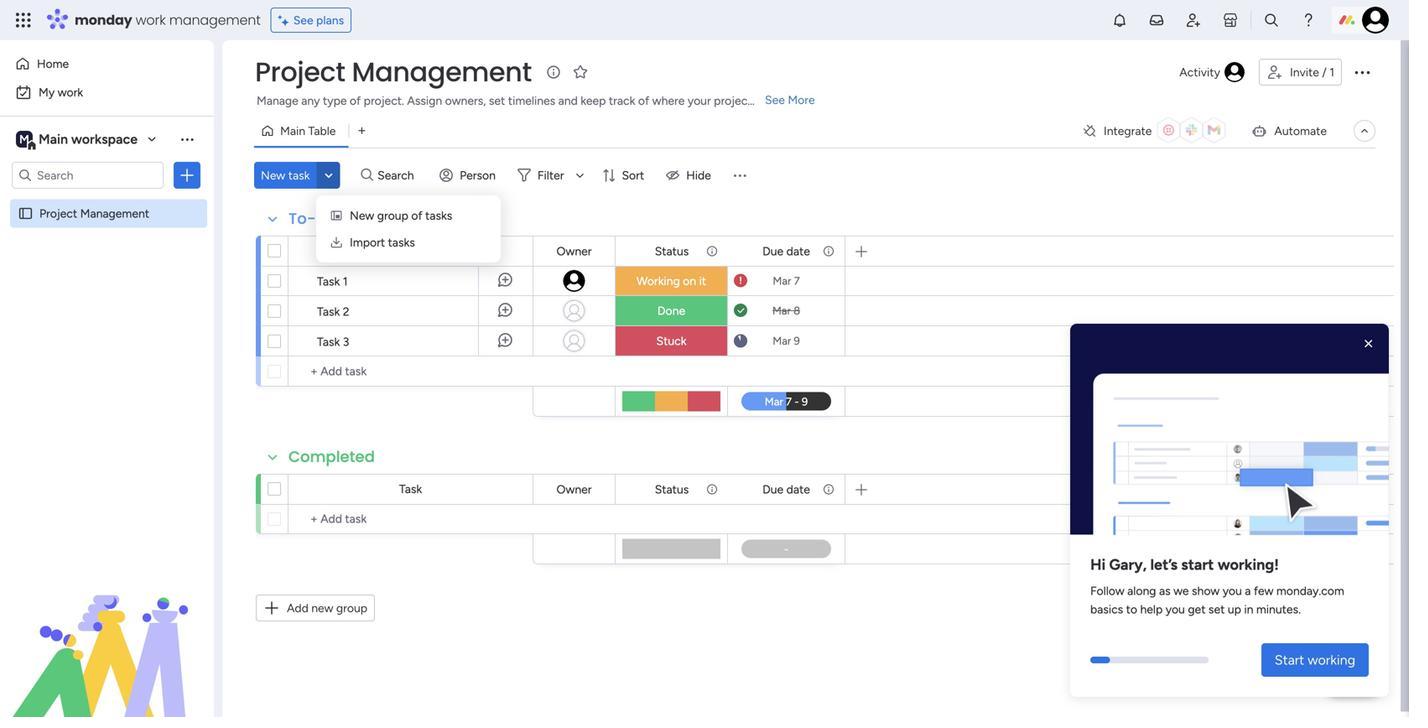 Task type: vqa. For each thing, say whether or not it's contained in the screenshot.
field
no



Task type: describe. For each thing, give the bounding box(es) containing it.
group inside button
[[336, 601, 367, 615]]

update feed image
[[1148, 12, 1165, 29]]

new
[[311, 601, 333, 615]]

menu image
[[731, 167, 748, 184]]

new task button
[[254, 162, 317, 189]]

automate
[[1275, 124, 1327, 138]]

select product image
[[15, 12, 32, 29]]

few
[[1254, 584, 1274, 598]]

keep
[[581, 94, 606, 108]]

project management inside list box
[[39, 206, 149, 221]]

see plans button
[[271, 8, 352, 33]]

show board description image
[[543, 64, 564, 81]]

column information image for completed
[[705, 483, 719, 496]]

up
[[1228, 602, 1241, 616]]

+ Add task text field
[[297, 509, 525, 529]]

invite / 1
[[1290, 65, 1335, 79]]

close image
[[1361, 336, 1377, 352]]

3
[[343, 335, 349, 349]]

see for see more
[[765, 93, 785, 107]]

sort button
[[595, 162, 654, 189]]

start working button
[[1261, 643, 1369, 677]]

person button
[[433, 162, 506, 189]]

assign
[[407, 94, 442, 108]]

hide
[[686, 168, 711, 182]]

basics
[[1090, 602, 1123, 616]]

along
[[1128, 584, 1156, 598]]

main table button
[[254, 117, 348, 144]]

to
[[1126, 602, 1137, 616]]

see for see plans
[[293, 13, 313, 27]]

2
[[343, 304, 349, 319]]

0 vertical spatial management
[[352, 53, 532, 91]]

task for task 2
[[317, 304, 340, 319]]

monday
[[75, 10, 132, 29]]

1 horizontal spatial project management
[[255, 53, 532, 91]]

mar for mar 7
[[773, 274, 791, 288]]

task up + add task text box
[[399, 482, 422, 496]]

more
[[788, 93, 815, 107]]

hi gary, let's start working!
[[1090, 556, 1279, 574]]

sort
[[622, 168, 644, 182]]

my work option
[[10, 79, 204, 106]]

owners,
[[445, 94, 486, 108]]

workspace
[[71, 131, 138, 147]]

new group of tasks image
[[330, 209, 343, 222]]

management inside list box
[[80, 206, 149, 221]]

add
[[287, 601, 309, 615]]

add new group button
[[256, 595, 375, 622]]

working!
[[1218, 556, 1279, 574]]

we
[[1174, 584, 1189, 598]]

column information image for to-do
[[705, 245, 719, 258]]

column information image
[[822, 483, 835, 496]]

add view image
[[358, 125, 365, 137]]

0 vertical spatial lottie animation image
[[1070, 330, 1389, 541]]

v2 overdue deadline image
[[734, 273, 747, 289]]

invite
[[1290, 65, 1319, 79]]

notifications image
[[1111, 12, 1128, 29]]

To-Do field
[[284, 208, 340, 230]]

1 owner from the top
[[557, 244, 592, 258]]

collapse board header image
[[1358, 124, 1371, 138]]

angle down image
[[325, 169, 333, 182]]

activity button
[[1173, 59, 1252, 86]]

on
[[683, 274, 696, 288]]

2 due date field from the top
[[758, 480, 814, 499]]

project
[[714, 94, 752, 108]]

as
[[1159, 584, 1171, 598]]

person
[[460, 168, 496, 182]]

task 3
[[317, 335, 349, 349]]

to-do
[[289, 208, 336, 229]]

new for new task
[[261, 168, 285, 182]]

where
[[652, 94, 685, 108]]

main for main table
[[280, 124, 305, 138]]

2 owner from the top
[[557, 482, 592, 497]]

task
[[288, 168, 310, 182]]

home option
[[10, 50, 204, 77]]

Completed field
[[284, 446, 379, 468]]

1 horizontal spatial group
[[377, 208, 408, 223]]

hide button
[[659, 162, 721, 189]]

0 vertical spatial tasks
[[425, 208, 452, 223]]

workspace options image
[[179, 131, 195, 147]]

automate button
[[1244, 117, 1334, 144]]

Search field
[[373, 164, 424, 187]]

status for to-do
[[655, 244, 689, 258]]

work for monday
[[136, 10, 166, 29]]

stands.
[[755, 94, 792, 108]]

timelines
[[508, 94, 555, 108]]

options image
[[179, 167, 195, 184]]

completed
[[289, 446, 375, 468]]

mar for mar 9
[[773, 334, 791, 348]]

manage
[[257, 94, 298, 108]]

help
[[1338, 674, 1368, 692]]

m
[[19, 132, 29, 146]]

home link
[[10, 50, 204, 77]]

table
[[308, 124, 336, 138]]

2 owner field from the top
[[552, 480, 596, 499]]

1 vertical spatial tasks
[[388, 235, 415, 250]]

my work
[[39, 85, 83, 99]]

1 vertical spatial you
[[1166, 602, 1185, 616]]

follow
[[1090, 584, 1125, 598]]

done
[[658, 304, 685, 318]]

1 horizontal spatial of
[[411, 208, 422, 223]]

0 horizontal spatial lottie animation image
[[0, 548, 214, 717]]

start
[[1181, 556, 1214, 574]]

new group of tasks
[[350, 208, 452, 223]]

any
[[301, 94, 320, 108]]

mar 9
[[773, 334, 800, 348]]

working
[[1308, 652, 1356, 668]]

do
[[316, 208, 336, 229]]

help
[[1140, 602, 1163, 616]]

main workspace
[[39, 131, 138, 147]]

public board image
[[18, 206, 34, 221]]

project.
[[364, 94, 404, 108]]

main table
[[280, 124, 336, 138]]

2 due from the top
[[763, 482, 784, 497]]

invite members image
[[1185, 12, 1202, 29]]

0 vertical spatial set
[[489, 94, 505, 108]]

0 vertical spatial lottie animation element
[[1070, 324, 1389, 541]]



Task type: locate. For each thing, give the bounding box(es) containing it.
you
[[1223, 584, 1242, 598], [1166, 602, 1185, 616]]

main
[[280, 124, 305, 138], [39, 131, 68, 147]]

1 horizontal spatial see
[[765, 93, 785, 107]]

filter
[[538, 168, 564, 182]]

date
[[787, 244, 810, 258], [787, 482, 810, 497]]

v2 search image
[[361, 166, 373, 185]]

new right new group of tasks icon
[[350, 208, 374, 223]]

0 vertical spatial see
[[293, 13, 313, 27]]

track
[[609, 94, 635, 108]]

hi
[[1090, 556, 1106, 574]]

you down we at the bottom right of page
[[1166, 602, 1185, 616]]

see inside button
[[293, 13, 313, 27]]

1 status field from the top
[[651, 242, 693, 260]]

1 right /
[[1330, 65, 1335, 79]]

1 horizontal spatial work
[[136, 10, 166, 29]]

set
[[489, 94, 505, 108], [1209, 602, 1225, 616]]

0 vertical spatial due date field
[[758, 242, 814, 260]]

0 vertical spatial status
[[655, 244, 689, 258]]

0 horizontal spatial main
[[39, 131, 68, 147]]

1 due from the top
[[763, 244, 784, 258]]

due left column information image in the bottom of the page
[[763, 482, 784, 497]]

1 horizontal spatial you
[[1223, 584, 1242, 598]]

project up the any
[[255, 53, 345, 91]]

project management
[[255, 53, 532, 91], [39, 206, 149, 221]]

1 due date from the top
[[763, 244, 810, 258]]

1 vertical spatial due date
[[763, 482, 810, 497]]

0 horizontal spatial set
[[489, 94, 505, 108]]

monday work management
[[75, 10, 261, 29]]

working
[[637, 274, 680, 288]]

let's
[[1151, 556, 1178, 574]]

management up assign
[[352, 53, 532, 91]]

minutes.
[[1256, 602, 1301, 616]]

workspace selection element
[[16, 129, 140, 151]]

get
[[1188, 602, 1206, 616]]

1 vertical spatial see
[[765, 93, 785, 107]]

1 vertical spatial project management
[[39, 206, 149, 221]]

see more
[[765, 93, 815, 107]]

0 horizontal spatial of
[[350, 94, 361, 108]]

2 status from the top
[[655, 482, 689, 497]]

Due date field
[[758, 242, 814, 260], [758, 480, 814, 499]]

1 vertical spatial group
[[336, 601, 367, 615]]

0 horizontal spatial you
[[1166, 602, 1185, 616]]

a
[[1245, 584, 1251, 598]]

1 horizontal spatial new
[[350, 208, 374, 223]]

0 vertical spatial group
[[377, 208, 408, 223]]

mar
[[773, 274, 791, 288], [772, 304, 791, 317], [773, 334, 791, 348]]

type
[[323, 94, 347, 108]]

1 horizontal spatial 1
[[1330, 65, 1335, 79]]

1 vertical spatial management
[[80, 206, 149, 221]]

0 vertical spatial 1
[[1330, 65, 1335, 79]]

work inside option
[[58, 85, 83, 99]]

new left task
[[261, 168, 285, 182]]

0 horizontal spatial tasks
[[388, 235, 415, 250]]

0 vertical spatial date
[[787, 244, 810, 258]]

1 due date field from the top
[[758, 242, 814, 260]]

status field for completed
[[651, 480, 693, 499]]

due date field up mar 7 at right
[[758, 242, 814, 260]]

project right 'public board' icon
[[39, 206, 77, 221]]

mar for mar 8
[[772, 304, 791, 317]]

working on it
[[637, 274, 706, 288]]

group up import tasks
[[377, 208, 408, 223]]

1 horizontal spatial tasks
[[425, 208, 452, 223]]

8
[[794, 304, 800, 317]]

task left 3
[[317, 335, 340, 349]]

1 vertical spatial status
[[655, 482, 689, 497]]

plans
[[316, 13, 344, 27]]

0 horizontal spatial group
[[336, 601, 367, 615]]

new for new group of tasks
[[350, 208, 374, 223]]

Owner field
[[552, 242, 596, 260], [552, 480, 596, 499]]

my work link
[[10, 79, 204, 106]]

status for completed
[[655, 482, 689, 497]]

2 due date from the top
[[763, 482, 810, 497]]

mar left 8
[[772, 304, 791, 317]]

due date left column information image in the bottom of the page
[[763, 482, 810, 497]]

1 up 2
[[343, 274, 348, 289]]

Search in workspace field
[[35, 166, 140, 185]]

new inside button
[[261, 168, 285, 182]]

1 vertical spatial mar
[[772, 304, 791, 317]]

set left up
[[1209, 602, 1225, 616]]

new
[[261, 168, 285, 182], [350, 208, 374, 223]]

1 vertical spatial status field
[[651, 480, 693, 499]]

mar left "7" on the top right
[[773, 274, 791, 288]]

it
[[699, 274, 706, 288]]

1 vertical spatial owner
[[557, 482, 592, 497]]

help button
[[1324, 669, 1382, 697]]

and
[[558, 94, 578, 108]]

search everything image
[[1263, 12, 1280, 29]]

my
[[39, 85, 55, 99]]

project management up project.
[[255, 53, 532, 91]]

filter button
[[511, 162, 590, 189]]

tasks down new group of tasks
[[388, 235, 415, 250]]

invite / 1 button
[[1259, 59, 1342, 86]]

manage any type of project. assign owners, set timelines and keep track of where your project stands.
[[257, 94, 792, 108]]

0 vertical spatial work
[[136, 10, 166, 29]]

lottie animation image
[[1070, 330, 1389, 541], [0, 548, 214, 717]]

gary,
[[1109, 556, 1147, 574]]

column information image
[[705, 245, 719, 258], [822, 245, 835, 258], [705, 483, 719, 496]]

task left 2
[[317, 304, 340, 319]]

main left table
[[280, 124, 305, 138]]

1 inside button
[[1330, 65, 1335, 79]]

/
[[1322, 65, 1327, 79]]

see plans
[[293, 13, 344, 27]]

0 horizontal spatial 1
[[343, 274, 348, 289]]

to-
[[289, 208, 316, 229]]

1 horizontal spatial main
[[280, 124, 305, 138]]

task 2
[[317, 304, 349, 319]]

1 horizontal spatial lottie animation image
[[1070, 330, 1389, 541]]

0 horizontal spatial project management
[[39, 206, 149, 221]]

main inside button
[[280, 124, 305, 138]]

2 vertical spatial mar
[[773, 334, 791, 348]]

set right "owners,"
[[489, 94, 505, 108]]

project inside list box
[[39, 206, 77, 221]]

0 vertical spatial owner
[[557, 244, 592, 258]]

progress bar
[[1090, 657, 1110, 664]]

0 horizontal spatial project
[[39, 206, 77, 221]]

work right "monday"
[[136, 10, 166, 29]]

1 vertical spatial set
[[1209, 602, 1225, 616]]

add to favorites image
[[572, 63, 589, 80]]

0 vertical spatial status field
[[651, 242, 693, 260]]

stuck
[[656, 334, 687, 348]]

integrate button
[[1075, 113, 1238, 148]]

of right track
[[638, 94, 649, 108]]

you left a
[[1223, 584, 1242, 598]]

1 vertical spatial project
[[39, 206, 77, 221]]

+ Add task text field
[[297, 362, 525, 382]]

0 vertical spatial due
[[763, 244, 784, 258]]

due up mar 7 at right
[[763, 244, 784, 258]]

import tasks image
[[330, 236, 343, 249]]

set inside follow along as we show you a few monday.com basics to help you get set up in minutes.
[[1209, 602, 1225, 616]]

0 vertical spatial owner field
[[552, 242, 596, 260]]

due date
[[763, 244, 810, 258], [763, 482, 810, 497]]

show
[[1192, 584, 1220, 598]]

add new group
[[287, 601, 367, 615]]

1 horizontal spatial project
[[255, 53, 345, 91]]

0 vertical spatial new
[[261, 168, 285, 182]]

mar left 9
[[773, 334, 791, 348]]

2 horizontal spatial of
[[638, 94, 649, 108]]

due date field left column information image in the bottom of the page
[[758, 480, 814, 499]]

1 vertical spatial work
[[58, 85, 83, 99]]

date up "7" on the top right
[[787, 244, 810, 258]]

Status field
[[651, 242, 693, 260], [651, 480, 693, 499]]

status
[[655, 244, 689, 258], [655, 482, 689, 497]]

group
[[377, 208, 408, 223], [336, 601, 367, 615]]

import tasks
[[350, 235, 415, 250]]

0 horizontal spatial work
[[58, 85, 83, 99]]

0 vertical spatial due date
[[763, 244, 810, 258]]

date left column information image in the bottom of the page
[[787, 482, 810, 497]]

0 horizontal spatial see
[[293, 13, 313, 27]]

1 vertical spatial owner field
[[552, 480, 596, 499]]

1 vertical spatial lottie animation image
[[0, 548, 214, 717]]

status field for to-do
[[651, 242, 693, 260]]

main right workspace image
[[39, 131, 68, 147]]

mar 7
[[773, 274, 800, 288]]

2 date from the top
[[787, 482, 810, 497]]

project management list box
[[0, 196, 214, 454]]

main for main workspace
[[39, 131, 68, 147]]

management down search in workspace field
[[80, 206, 149, 221]]

Project Management field
[[251, 53, 536, 91]]

start working
[[1275, 652, 1356, 668]]

0 horizontal spatial management
[[80, 206, 149, 221]]

see
[[293, 13, 313, 27], [765, 93, 785, 107]]

project management down search in workspace field
[[39, 206, 149, 221]]

1 horizontal spatial lottie animation element
[[1070, 324, 1389, 541]]

v2 done deadline image
[[734, 303, 747, 319]]

9
[[794, 334, 800, 348]]

help image
[[1300, 12, 1317, 29]]

workspace image
[[16, 130, 33, 148]]

1 owner field from the top
[[552, 242, 596, 260]]

task down new group of tasks
[[399, 244, 422, 258]]

0 vertical spatial you
[[1223, 584, 1242, 598]]

gary orlando image
[[1362, 7, 1389, 34]]

option
[[0, 198, 214, 202]]

activity
[[1180, 65, 1220, 79]]

management
[[352, 53, 532, 91], [80, 206, 149, 221]]

new task
[[261, 168, 310, 182]]

owner
[[557, 244, 592, 258], [557, 482, 592, 497]]

task
[[399, 244, 422, 258], [317, 274, 340, 289], [317, 304, 340, 319], [317, 335, 340, 349], [399, 482, 422, 496]]

see more link
[[763, 91, 817, 108]]

0 horizontal spatial new
[[261, 168, 285, 182]]

home
[[37, 57, 69, 71]]

task for task 1
[[317, 274, 340, 289]]

1 date from the top
[[787, 244, 810, 258]]

management
[[169, 10, 261, 29]]

tasks down person popup button
[[425, 208, 452, 223]]

due date up mar 7 at right
[[763, 244, 810, 258]]

integrate
[[1104, 124, 1152, 138]]

1 vertical spatial lottie animation element
[[0, 548, 214, 717]]

import
[[350, 235, 385, 250]]

1 horizontal spatial set
[[1209, 602, 1225, 616]]

1 vertical spatial new
[[350, 208, 374, 223]]

see left plans
[[293, 13, 313, 27]]

0 vertical spatial project
[[255, 53, 345, 91]]

0 vertical spatial project management
[[255, 53, 532, 91]]

7
[[794, 274, 800, 288]]

1 vertical spatial due date field
[[758, 480, 814, 499]]

1 vertical spatial 1
[[343, 274, 348, 289]]

your
[[688, 94, 711, 108]]

task up task 2
[[317, 274, 340, 289]]

main inside workspace selection element
[[39, 131, 68, 147]]

work right my
[[58, 85, 83, 99]]

arrow down image
[[570, 165, 590, 185]]

in
[[1244, 602, 1254, 616]]

2 status field from the top
[[651, 480, 693, 499]]

1 status from the top
[[655, 244, 689, 258]]

1
[[1330, 65, 1335, 79], [343, 274, 348, 289]]

see left more
[[765, 93, 785, 107]]

of right the type
[[350, 94, 361, 108]]

1 vertical spatial date
[[787, 482, 810, 497]]

monday marketplace image
[[1222, 12, 1239, 29]]

options image
[[1352, 62, 1372, 82]]

task for task 3
[[317, 335, 340, 349]]

of up import tasks
[[411, 208, 422, 223]]

monday.com
[[1277, 584, 1344, 598]]

1 horizontal spatial management
[[352, 53, 532, 91]]

0 horizontal spatial lottie animation element
[[0, 548, 214, 717]]

work for my
[[58, 85, 83, 99]]

1 vertical spatial due
[[763, 482, 784, 497]]

lottie animation element
[[1070, 324, 1389, 541], [0, 548, 214, 717]]

0 vertical spatial mar
[[773, 274, 791, 288]]

due
[[763, 244, 784, 258], [763, 482, 784, 497]]

group right new
[[336, 601, 367, 615]]

task 1
[[317, 274, 348, 289]]



